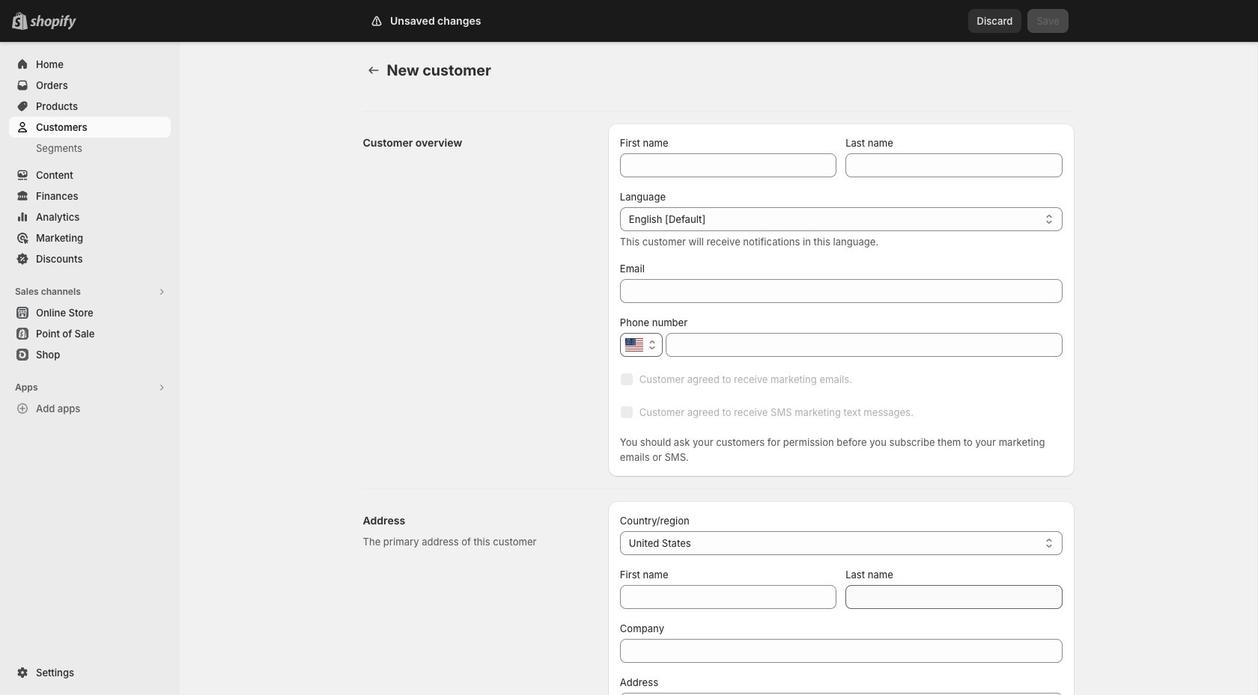 Task type: vqa. For each thing, say whether or not it's contained in the screenshot.
email field
yes



Task type: describe. For each thing, give the bounding box(es) containing it.
shopify image
[[33, 15, 79, 30]]



Task type: locate. For each thing, give the bounding box(es) containing it.
None email field
[[620, 279, 1062, 303]]

None text field
[[846, 586, 1062, 610], [620, 640, 1062, 664], [846, 586, 1062, 610], [620, 640, 1062, 664]]

None text field
[[620, 154, 837, 178], [846, 154, 1062, 178], [666, 333, 1062, 357], [644, 694, 1062, 696], [620, 154, 837, 178], [846, 154, 1062, 178], [666, 333, 1062, 357], [644, 694, 1062, 696]]



